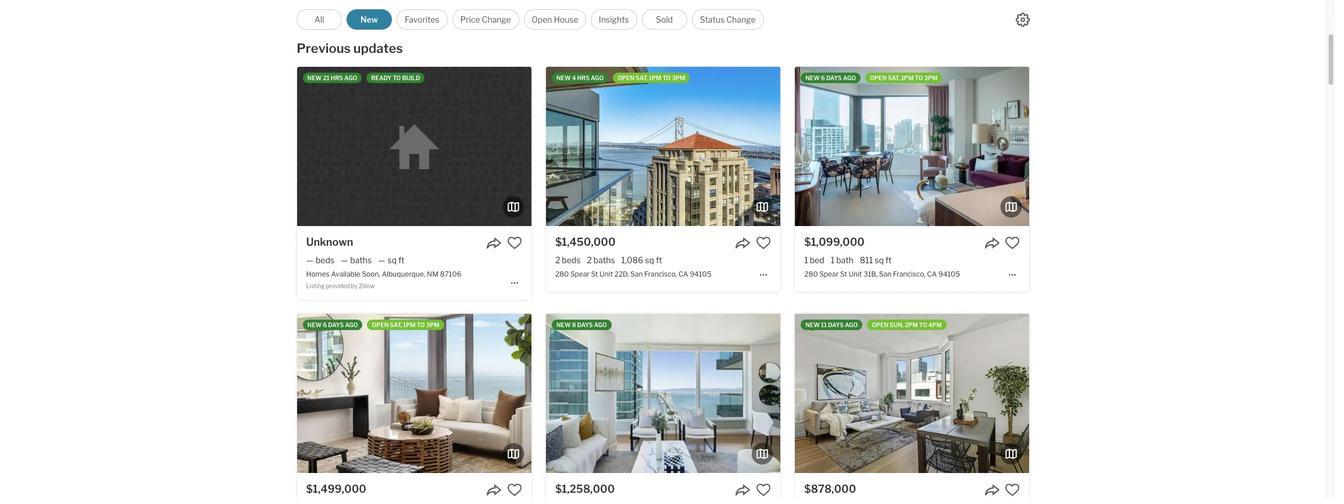 Task type: describe. For each thing, give the bounding box(es) containing it.
ago for $1,450,000
[[591, 74, 604, 81]]

$1,450,000
[[555, 236, 616, 248]]

1 bed
[[804, 255, 824, 265]]

sat, for $1,099,000
[[888, 74, 900, 81]]

New radio
[[347, 9, 392, 30]]

1pm for $1,099,000
[[901, 74, 914, 81]]

to for $878,000
[[919, 322, 927, 329]]

1 photo of 425 1st st #4307, san francisco, ca 94105 image from the left
[[312, 314, 546, 473]]

2pm
[[905, 322, 918, 329]]

new 4 hrs ago
[[556, 74, 604, 81]]

87106
[[440, 270, 461, 279]]

all
[[314, 15, 324, 24]]

1 photo of 280 spear st unit 31b, san francisco, ca 94105 image from the left
[[561, 67, 795, 226]]

sq for $1,099,000
[[875, 255, 884, 265]]

open for $1,450,000
[[618, 74, 634, 81]]

favorite button checkbox for $1,258,000
[[756, 483, 771, 498]]

st for $1,450,000
[[591, 270, 598, 279]]

$878,000
[[804, 483, 856, 495]]

days for $878,000
[[828, 322, 844, 329]]

favorite button checkbox for unknown
[[507, 236, 522, 251]]

sat, for $1,499,000
[[390, 322, 402, 329]]

ca for $1,099,000
[[927, 270, 937, 279]]

2 for 2 beds
[[555, 255, 560, 265]]

4pm
[[928, 322, 942, 329]]

insights
[[599, 15, 629, 24]]

— baths
[[341, 255, 372, 265]]

2 for 2 baths
[[587, 255, 592, 265]]

albuquerque,
[[382, 270, 425, 279]]

open for $1,099,000
[[870, 74, 887, 81]]

2 beds
[[555, 255, 581, 265]]

francisco, for $1,099,000
[[893, 270, 926, 279]]

811
[[860, 255, 873, 265]]

— sq ft
[[378, 255, 405, 265]]

build
[[402, 74, 420, 81]]

available
[[331, 270, 360, 279]]

3pm for $1,450,000
[[672, 74, 685, 81]]

3pm for $1,499,000
[[426, 322, 439, 329]]

status change
[[700, 15, 756, 24]]

unit for $1,099,000
[[849, 270, 862, 279]]

updates
[[353, 41, 403, 56]]

— for — sq ft
[[378, 255, 385, 265]]

11
[[821, 322, 827, 329]]

3pm for $1,099,000
[[924, 74, 937, 81]]

1 ft from the left
[[398, 255, 405, 265]]

1 for 1 bath
[[831, 255, 834, 265]]

days for $1,499,000
[[328, 322, 344, 329]]

favorite button checkbox for $878,000
[[1005, 483, 1020, 498]]

favorite button image for unknown
[[507, 236, 522, 251]]

2 photo of 280 spear st unit 31b, san francisco, ca 94105 image from the left
[[795, 67, 1029, 226]]

4
[[572, 74, 576, 81]]

previous
[[297, 41, 351, 56]]

1pm for $1,499,000
[[403, 322, 416, 329]]

baths for — baths
[[350, 255, 372, 265]]

ago for $1,258,000
[[594, 322, 607, 329]]

sold
[[656, 15, 673, 24]]

3 photo of 280 spear st unit 31b, san francisco, ca 94105 image from the left
[[1029, 67, 1264, 226]]

ft for $1,099,000
[[885, 255, 892, 265]]

open sat, 1pm to 3pm for $1,099,000
[[870, 74, 937, 81]]

ready to build
[[371, 74, 420, 81]]

change for price change
[[482, 15, 511, 24]]

favorite button checkbox for $1,450,000
[[756, 236, 771, 251]]

zillow
[[359, 283, 375, 290]]

new 6 days ago for $1,499,000
[[307, 322, 358, 329]]

Favorites radio
[[397, 9, 448, 30]]

previous updates
[[297, 41, 403, 56]]

baths for 2 baths
[[594, 255, 615, 265]]

provided
[[326, 283, 350, 290]]

status
[[700, 15, 725, 24]]

3 photo of 280 spear st unit 30d, san francisco, ca 94105 image from the left
[[531, 314, 766, 473]]

san for $1,450,000
[[630, 270, 643, 279]]

1 for 1 bed
[[804, 255, 808, 265]]

favorite button checkbox for $1,499,000
[[507, 483, 522, 498]]

31b,
[[863, 270, 878, 279]]

hrs for $1,450,000
[[577, 74, 589, 81]]

2 photo of 425 1st st #4307, san francisco, ca 94105 image from the left
[[546, 314, 780, 473]]

san for $1,099,000
[[879, 270, 891, 279]]

new for $1,499,000
[[307, 322, 322, 329]]

1,086
[[621, 255, 643, 265]]

1 photo of 201 harrison st #710, san francisco, ca 94105 image from the left
[[561, 314, 795, 473]]

to for $1,499,000
[[417, 322, 425, 329]]

1 photo of 280 spear st unit 22d, san francisco, ca 94105 image from the left
[[312, 67, 546, 226]]

beds for — beds
[[316, 255, 334, 265]]

2 photo of 201 harrison st #710, san francisco, ca 94105 image from the left
[[795, 314, 1029, 473]]

ago for $1,099,000
[[843, 74, 856, 81]]

unknown
[[306, 236, 353, 248]]

sat, for $1,450,000
[[636, 74, 648, 81]]

favorite button image for $878,000
[[1005, 483, 1020, 498]]

280 spear st unit 22d, san francisco, ca 94105
[[555, 270, 711, 279]]

days for $1,258,000
[[577, 322, 593, 329]]

unit for $1,450,000
[[600, 270, 613, 279]]

$1,499,000
[[306, 483, 366, 495]]

ago for unknown
[[344, 74, 357, 81]]

soon,
[[362, 270, 380, 279]]

1 sq from the left
[[388, 255, 397, 265]]

new 6 days ago for $1,099,000
[[805, 74, 856, 81]]

by
[[351, 283, 358, 290]]

sq for $1,450,000
[[645, 255, 654, 265]]



Task type: locate. For each thing, give the bounding box(es) containing it.
san down 1,086
[[630, 270, 643, 279]]

san right 31b,
[[879, 270, 891, 279]]

2
[[555, 255, 560, 265], [587, 255, 592, 265]]

2 2 from the left
[[587, 255, 592, 265]]

1 san from the left
[[630, 270, 643, 279]]

6 for $1,099,000
[[821, 74, 825, 81]]

francisco, for $1,450,000
[[644, 270, 677, 279]]

280 down 1 bed
[[804, 270, 818, 279]]

to for $1,099,000
[[915, 74, 923, 81]]

photo of 425 1st st #4307, san francisco, ca 94105 image
[[312, 314, 546, 473], [546, 314, 780, 473], [780, 314, 1015, 473]]

1 horizontal spatial change
[[726, 15, 756, 24]]

price
[[460, 15, 480, 24]]

st down bath
[[840, 270, 847, 279]]

2 94105 from the left
[[938, 270, 960, 279]]

hrs
[[331, 74, 343, 81], [577, 74, 589, 81]]

0 horizontal spatial 6
[[323, 322, 327, 329]]

1 horizontal spatial 2
[[587, 255, 592, 265]]

280 for $1,099,000
[[804, 270, 818, 279]]

1 horizontal spatial new 6 days ago
[[805, 74, 856, 81]]

3 photo of 425 1st st #4307, san francisco, ca 94105 image from the left
[[780, 314, 1015, 473]]

0 horizontal spatial open sat, 1pm to 3pm
[[372, 322, 439, 329]]

bath
[[836, 255, 853, 265]]

0 horizontal spatial 1
[[804, 255, 808, 265]]

0 horizontal spatial francisco,
[[644, 270, 677, 279]]

house
[[554, 15, 578, 24]]

$1,258,000
[[555, 483, 615, 495]]

0 horizontal spatial sat,
[[390, 322, 402, 329]]

option group containing all
[[297, 9, 764, 30]]

2 sq from the left
[[645, 255, 654, 265]]

favorites
[[405, 15, 439, 24]]

1 vertical spatial 6
[[323, 322, 327, 329]]

2 hrs from the left
[[577, 74, 589, 81]]

new 6 days ago
[[805, 74, 856, 81], [307, 322, 358, 329]]

1 horizontal spatial 280
[[804, 270, 818, 279]]

listing
[[306, 283, 325, 290]]

1 left bath
[[831, 255, 834, 265]]

nm
[[427, 270, 438, 279]]

new 11 days ago
[[805, 322, 858, 329]]

1 94105 from the left
[[690, 270, 711, 279]]

280
[[555, 270, 569, 279], [804, 270, 818, 279]]

hrs right 21
[[331, 74, 343, 81]]

2 horizontal spatial 1pm
[[901, 74, 914, 81]]

hrs for unknown
[[331, 74, 343, 81]]

2 ca from the left
[[927, 270, 937, 279]]

sq right 1,086
[[645, 255, 654, 265]]

ago
[[344, 74, 357, 81], [591, 74, 604, 81], [843, 74, 856, 81], [345, 322, 358, 329], [594, 322, 607, 329], [845, 322, 858, 329]]

0 horizontal spatial 2
[[555, 255, 560, 265]]

new for $878,000
[[805, 322, 820, 329]]

2 horizontal spatial sat,
[[888, 74, 900, 81]]

1 favorite button checkbox from the top
[[1005, 236, 1020, 251]]

1 horizontal spatial —
[[341, 255, 348, 265]]

open for $878,000
[[872, 322, 888, 329]]

280 for $1,450,000
[[555, 270, 569, 279]]

francisco, right 31b,
[[893, 270, 926, 279]]

spear down 2 beds
[[570, 270, 590, 279]]

new for $1,099,000
[[805, 74, 820, 81]]

All radio
[[297, 9, 342, 30]]

1 horizontal spatial ca
[[927, 270, 937, 279]]

days for $1,099,000
[[826, 74, 842, 81]]

favorite button checkbox for $1,099,000
[[1005, 236, 1020, 251]]

94105 for $1,450,000
[[690, 270, 711, 279]]

st down the '2 baths' on the left of the page
[[591, 270, 598, 279]]

photo of 280 spear st unit 22d, san francisco, ca 94105 image
[[312, 67, 546, 226], [546, 67, 780, 226], [780, 67, 1015, 226]]

0 horizontal spatial unit
[[600, 270, 613, 279]]

—
[[306, 255, 313, 265], [341, 255, 348, 265], [378, 255, 385, 265]]

beds for 2 beds
[[562, 255, 581, 265]]

1 unit from the left
[[600, 270, 613, 279]]

0 horizontal spatial 280
[[555, 270, 569, 279]]

days
[[826, 74, 842, 81], [328, 322, 344, 329], [577, 322, 593, 329], [828, 322, 844, 329]]

— beds
[[306, 255, 334, 265]]

1 horizontal spatial st
[[840, 270, 847, 279]]

2 horizontal spatial 3pm
[[924, 74, 937, 81]]

811 sq ft
[[860, 255, 892, 265]]

sq up albuquerque,
[[388, 255, 397, 265]]

1
[[804, 255, 808, 265], [831, 255, 834, 265]]

280 down 2 beds
[[555, 270, 569, 279]]

1 horizontal spatial 6
[[821, 74, 825, 81]]

beds up homes
[[316, 255, 334, 265]]

1 vertical spatial favorite button checkbox
[[1005, 483, 1020, 498]]

photo of 280 spear st unit 31b, san francisco, ca 94105 image
[[561, 67, 795, 226], [795, 67, 1029, 226], [1029, 67, 1264, 226]]

beds down $1,450,000
[[562, 255, 581, 265]]

Insights radio
[[591, 9, 637, 30]]

change for status change
[[726, 15, 756, 24]]

0 horizontal spatial 3pm
[[426, 322, 439, 329]]

1 horizontal spatial 1pm
[[649, 74, 661, 81]]

2 horizontal spatial ft
[[885, 255, 892, 265]]

2 — from the left
[[341, 255, 348, 265]]

open
[[618, 74, 634, 81], [870, 74, 887, 81], [372, 322, 389, 329], [872, 322, 888, 329]]

1 vertical spatial new 6 days ago
[[307, 322, 358, 329]]

2 horizontal spatial —
[[378, 255, 385, 265]]

homes
[[306, 270, 329, 279]]

ft for $1,450,000
[[656, 255, 662, 265]]

sq
[[388, 255, 397, 265], [645, 255, 654, 265], [875, 255, 884, 265]]

option group
[[297, 9, 764, 30]]

6
[[821, 74, 825, 81], [323, 322, 327, 329]]

new for $1,258,000
[[556, 322, 571, 329]]

baths
[[350, 255, 372, 265], [594, 255, 615, 265]]

spear for $1,099,000
[[819, 270, 839, 279]]

1 horizontal spatial sat,
[[636, 74, 648, 81]]

francisco, down 1,086 sq ft
[[644, 270, 677, 279]]

1 2 from the left
[[555, 255, 560, 265]]

2 horizontal spatial sq
[[875, 255, 884, 265]]

1 baths from the left
[[350, 255, 372, 265]]

0 horizontal spatial baths
[[350, 255, 372, 265]]

0 horizontal spatial ft
[[398, 255, 405, 265]]

favorite button checkbox
[[1005, 236, 1020, 251], [1005, 483, 1020, 498]]

1 horizontal spatial baths
[[594, 255, 615, 265]]

1 horizontal spatial francisco,
[[893, 270, 926, 279]]

3 ft from the left
[[885, 255, 892, 265]]

2 unit from the left
[[849, 270, 862, 279]]

favorite button image for $1,099,000
[[1005, 236, 1020, 251]]

photo of 201 harrison st #710, san francisco, ca 94105 image
[[561, 314, 795, 473], [795, 314, 1029, 473], [1029, 314, 1264, 473]]

ft up 280 spear st unit 31b, san francisco, ca 94105
[[885, 255, 892, 265]]

homes available soon, albuquerque, nm 87106 listing provided by zillow
[[306, 270, 461, 290]]

open sat, 1pm to 3pm for $1,450,000
[[618, 74, 685, 81]]

st for $1,099,000
[[840, 270, 847, 279]]

2 baths from the left
[[594, 255, 615, 265]]

new 8 days ago
[[556, 322, 607, 329]]

8
[[572, 322, 576, 329]]

open sat, 1pm to 3pm
[[618, 74, 685, 81], [870, 74, 937, 81], [372, 322, 439, 329]]

1 horizontal spatial spear
[[819, 270, 839, 279]]

open for $1,499,000
[[372, 322, 389, 329]]

1 horizontal spatial unit
[[849, 270, 862, 279]]

2 francisco, from the left
[[893, 270, 926, 279]]

0 vertical spatial new 6 days ago
[[805, 74, 856, 81]]

2 change from the left
[[726, 15, 756, 24]]

st
[[591, 270, 598, 279], [840, 270, 847, 279]]

0 horizontal spatial —
[[306, 255, 313, 265]]

1 horizontal spatial ft
[[656, 255, 662, 265]]

to
[[393, 74, 401, 81], [663, 74, 671, 81], [915, 74, 923, 81], [417, 322, 425, 329], [919, 322, 927, 329]]

0 horizontal spatial st
[[591, 270, 598, 279]]

1pm for $1,450,000
[[649, 74, 661, 81]]

— for — beds
[[306, 255, 313, 265]]

francisco,
[[644, 270, 677, 279], [893, 270, 926, 279]]

2 photo of 280 spear st unit 30d, san francisco, ca 94105 image from the left
[[297, 314, 531, 473]]

0 horizontal spatial 94105
[[690, 270, 711, 279]]

1 horizontal spatial 3pm
[[672, 74, 685, 81]]

open house
[[532, 15, 578, 24]]

open sun, 2pm to 4pm
[[872, 322, 942, 329]]

$1,099,000
[[804, 236, 865, 248]]

price change
[[460, 15, 511, 24]]

2 photo of 280 spear st unit 22d, san francisco, ca 94105 image from the left
[[546, 67, 780, 226]]

new
[[361, 15, 378, 24]]

ft up albuquerque,
[[398, 255, 405, 265]]

change
[[482, 15, 511, 24], [726, 15, 756, 24]]

0 vertical spatial 6
[[821, 74, 825, 81]]

280 spear st unit 31b, san francisco, ca 94105
[[804, 270, 960, 279]]

1 change from the left
[[482, 15, 511, 24]]

1 280 from the left
[[555, 270, 569, 279]]

ft right 1,086
[[656, 255, 662, 265]]

ca for $1,450,000
[[678, 270, 688, 279]]

Price Change radio
[[452, 9, 519, 30]]

1 1 from the left
[[804, 255, 808, 265]]

sun,
[[890, 322, 904, 329]]

2 favorite button checkbox from the top
[[1005, 483, 1020, 498]]

unit
[[600, 270, 613, 279], [849, 270, 862, 279]]

0 horizontal spatial ca
[[678, 270, 688, 279]]

2 baths
[[587, 255, 615, 265]]

1 horizontal spatial 94105
[[938, 270, 960, 279]]

3 sq from the left
[[875, 255, 884, 265]]

94105
[[690, 270, 711, 279], [938, 270, 960, 279]]

change right status
[[726, 15, 756, 24]]

ft
[[398, 255, 405, 265], [656, 255, 662, 265], [885, 255, 892, 265]]

— up available
[[341, 255, 348, 265]]

0 horizontal spatial change
[[482, 15, 511, 24]]

1 photo of 280 spear st unit 30d, san francisco, ca 94105 image from the left
[[63, 314, 297, 473]]

unit left 31b,
[[849, 270, 862, 279]]

photo of 280 spear st unit 30d, san francisco, ca 94105 image
[[63, 314, 297, 473], [297, 314, 531, 473], [531, 314, 766, 473]]

favorite button checkbox
[[507, 236, 522, 251], [756, 236, 771, 251], [507, 483, 522, 498], [756, 483, 771, 498]]

Open House radio
[[524, 9, 586, 30]]

1 — from the left
[[306, 255, 313, 265]]

3 photo of 280 spear st unit 22d, san francisco, ca 94105 image from the left
[[780, 67, 1015, 226]]

beds
[[316, 255, 334, 265], [562, 255, 581, 265]]

3 photo of 201 harrison st #710, san francisco, ca 94105 image from the left
[[1029, 314, 1264, 473]]

san
[[630, 270, 643, 279], [879, 270, 891, 279]]

— up soon,
[[378, 255, 385, 265]]

0 horizontal spatial sq
[[388, 255, 397, 265]]

Sold radio
[[642, 9, 687, 30]]

22d,
[[614, 270, 629, 279]]

new 21 hrs ago
[[307, 74, 357, 81]]

1,086 sq ft
[[621, 255, 662, 265]]

2 san from the left
[[879, 270, 891, 279]]

0 horizontal spatial beds
[[316, 255, 334, 265]]

2 beds from the left
[[562, 255, 581, 265]]

0 horizontal spatial san
[[630, 270, 643, 279]]

1 horizontal spatial open sat, 1pm to 3pm
[[618, 74, 685, 81]]

bed
[[810, 255, 824, 265]]

ago for $878,000
[[845, 322, 858, 329]]

2 280 from the left
[[804, 270, 818, 279]]

2 st from the left
[[840, 270, 847, 279]]

1 horizontal spatial beds
[[562, 255, 581, 265]]

hrs right 4
[[577, 74, 589, 81]]

0 horizontal spatial spear
[[570, 270, 590, 279]]

ca
[[678, 270, 688, 279], [927, 270, 937, 279]]

favorite button image
[[756, 483, 771, 498]]

ago for $1,499,000
[[345, 322, 358, 329]]

1 horizontal spatial sq
[[645, 255, 654, 265]]

2 horizontal spatial open sat, 1pm to 3pm
[[870, 74, 937, 81]]

baths up soon,
[[350, 255, 372, 265]]

new
[[307, 74, 322, 81], [556, 74, 571, 81], [805, 74, 820, 81], [307, 322, 322, 329], [556, 322, 571, 329], [805, 322, 820, 329]]

6 for $1,499,000
[[323, 322, 327, 329]]

2 1 from the left
[[831, 255, 834, 265]]

1 beds from the left
[[316, 255, 334, 265]]

0 horizontal spatial hrs
[[331, 74, 343, 81]]

2 ft from the left
[[656, 255, 662, 265]]

— up homes
[[306, 255, 313, 265]]

0 vertical spatial favorite button checkbox
[[1005, 236, 1020, 251]]

to for $1,450,000
[[663, 74, 671, 81]]

1 st from the left
[[591, 270, 598, 279]]

open
[[532, 15, 552, 24]]

1 horizontal spatial hrs
[[577, 74, 589, 81]]

1 bath
[[831, 255, 853, 265]]

change right price
[[482, 15, 511, 24]]

21
[[323, 74, 329, 81]]

3pm
[[672, 74, 685, 81], [924, 74, 937, 81], [426, 322, 439, 329]]

1 hrs from the left
[[331, 74, 343, 81]]

new for $1,450,000
[[556, 74, 571, 81]]

favorite button image for $1,499,000
[[507, 483, 522, 498]]

baths up 22d,
[[594, 255, 615, 265]]

1 horizontal spatial 1
[[831, 255, 834, 265]]

open sat, 1pm to 3pm for $1,499,000
[[372, 322, 439, 329]]

spear down bed on the bottom right of page
[[819, 270, 839, 279]]

Status Change radio
[[692, 9, 764, 30]]

favorite button image for $1,450,000
[[756, 236, 771, 251]]

unit down the '2 baths' on the left of the page
[[600, 270, 613, 279]]

1 horizontal spatial san
[[879, 270, 891, 279]]

1 spear from the left
[[570, 270, 590, 279]]

1 ca from the left
[[678, 270, 688, 279]]

1pm
[[649, 74, 661, 81], [901, 74, 914, 81], [403, 322, 416, 329]]

sq right 811 on the bottom
[[875, 255, 884, 265]]

new for unknown
[[307, 74, 322, 81]]

ready
[[371, 74, 392, 81]]

0 horizontal spatial new 6 days ago
[[307, 322, 358, 329]]

3 — from the left
[[378, 255, 385, 265]]

spear
[[570, 270, 590, 279], [819, 270, 839, 279]]

1 left bed on the bottom right of page
[[804, 255, 808, 265]]

2 spear from the left
[[819, 270, 839, 279]]

— for — baths
[[341, 255, 348, 265]]

sat,
[[636, 74, 648, 81], [888, 74, 900, 81], [390, 322, 402, 329]]

spear for $1,450,000
[[570, 270, 590, 279]]

1 francisco, from the left
[[644, 270, 677, 279]]

photo of homes available soon, albuquerque, nm 87106 image
[[297, 67, 531, 226]]

94105 for $1,099,000
[[938, 270, 960, 279]]

0 horizontal spatial 1pm
[[403, 322, 416, 329]]

favorite button image
[[507, 236, 522, 251], [756, 236, 771, 251], [1005, 236, 1020, 251], [507, 483, 522, 498], [1005, 483, 1020, 498]]



Task type: vqa. For each thing, say whether or not it's contained in the screenshot.
ft associated with $1,099,000
yes



